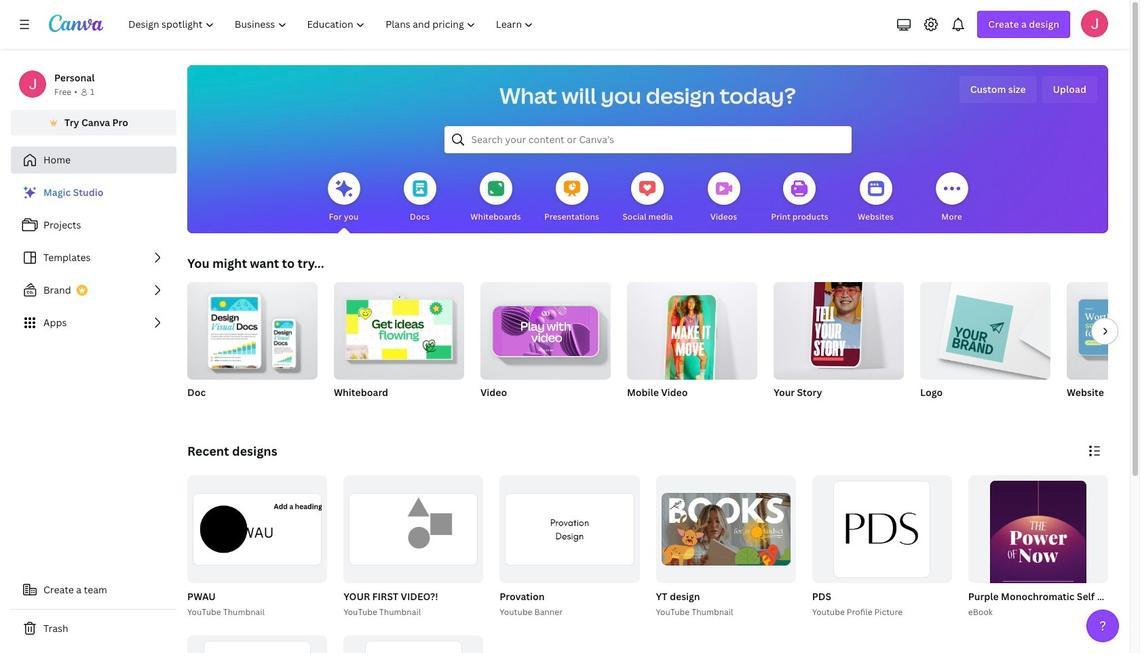 Task type: locate. For each thing, give the bounding box(es) containing it.
group
[[774, 274, 904, 417], [774, 274, 904, 380], [187, 277, 318, 417], [187, 277, 318, 380], [334, 277, 464, 417], [334, 277, 464, 380], [481, 277, 611, 417], [481, 277, 611, 380], [627, 277, 758, 417], [627, 277, 758, 388], [920, 277, 1051, 417], [920, 277, 1051, 380], [1067, 282, 1140, 417], [1067, 282, 1140, 380], [185, 476, 327, 619], [187, 476, 327, 584], [341, 476, 484, 619], [344, 476, 484, 584], [497, 476, 640, 619], [653, 476, 796, 619], [656, 476, 796, 584], [810, 476, 952, 619], [812, 476, 952, 584], [966, 476, 1140, 636], [969, 476, 1108, 636], [187, 636, 327, 654], [344, 636, 484, 654]]

list
[[11, 179, 176, 337]]

None search field
[[444, 126, 852, 153]]

james peterson image
[[1081, 10, 1108, 37]]

top level navigation element
[[119, 11, 545, 38]]



Task type: describe. For each thing, give the bounding box(es) containing it.
Search search field
[[471, 127, 824, 153]]



Task type: vqa. For each thing, say whether or not it's contained in the screenshot.
SEARCH search box
yes



